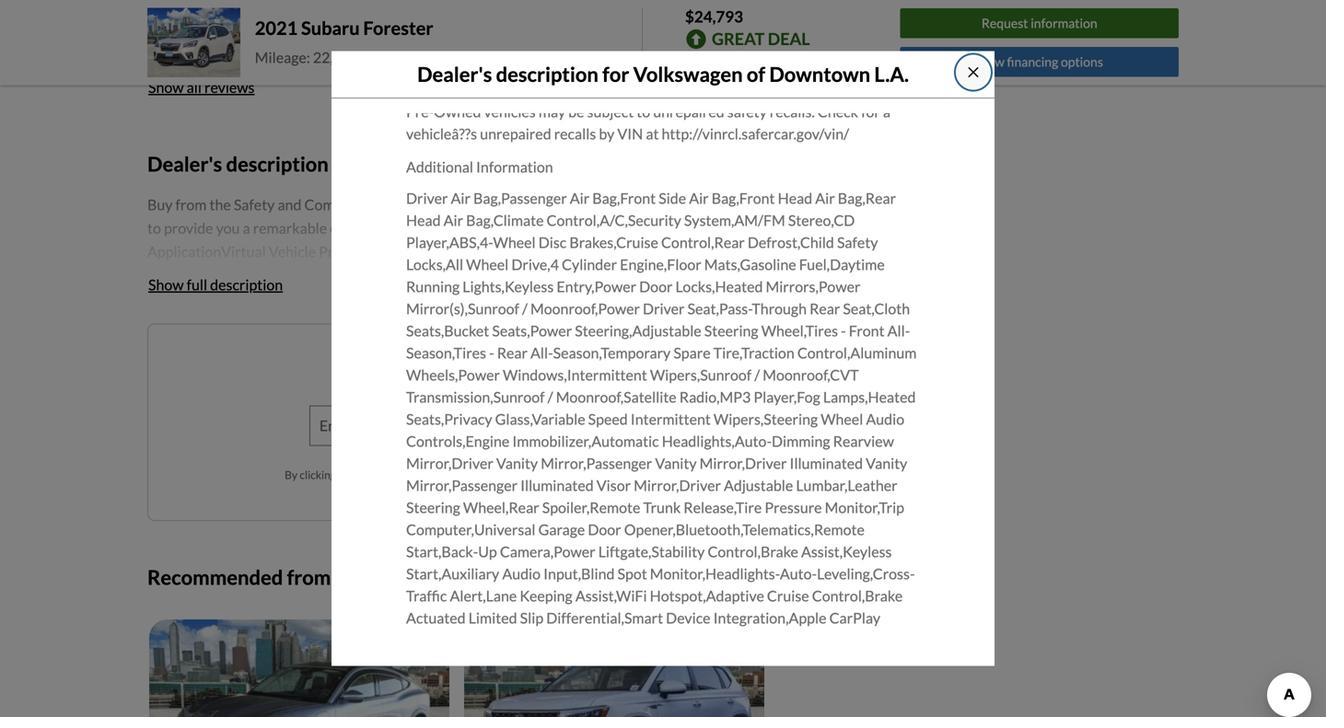 Task type: describe. For each thing, give the bounding box(es) containing it.
show full description
[[148, 276, 283, 294]]

intermittent
[[631, 410, 711, 428]]

stereo,cd
[[788, 211, 855, 229]]

mileage:
[[255, 48, 310, 66]]

request information button
[[900, 8, 1179, 38]]

description inside button
[[210, 276, 283, 294]]

los
[[369, 48, 390, 66]]

great
[[712, 29, 765, 49]]

wheels,power
[[406, 366, 500, 384]]

steering,adjustable
[[575, 322, 701, 340]]

2022 ford mustang mach-e image
[[149, 620, 449, 717]]

transmission,sunroof
[[406, 388, 545, 406]]

1 vertical spatial mirror,passenger
[[406, 477, 518, 495]]

view
[[976, 54, 1004, 69]]

subaru
[[301, 17, 360, 39]]

use
[[608, 468, 626, 481]]

me for notify
[[380, 356, 401, 374]]

running
[[406, 278, 460, 296]]

request information
[[982, 15, 1097, 31]]

fuel,daytime
[[799, 256, 885, 274]]

star image
[[147, 40, 164, 55]]

radio,mp3
[[679, 388, 751, 406]]

show for show full description
[[148, 276, 184, 294]]

seats,bucket
[[406, 322, 489, 340]]

deal
[[768, 29, 810, 49]]

assist,wifi
[[575, 587, 647, 605]]

agree
[[414, 468, 441, 481]]

scroll left image
[[692, 571, 701, 587]]

1 horizontal spatial steering
[[704, 322, 758, 340]]

notify me of new listings like this one
[[335, 356, 578, 374]]

hotspot,adaptive
[[650, 587, 764, 605]]

dealer's for dealer's description for volkswagen of downtown l.a.
[[417, 62, 492, 86]]

notify
[[335, 356, 377, 374]]

auto-
[[780, 565, 817, 583]]

1 vertical spatial head
[[406, 211, 441, 229]]

assist,keyless
[[801, 543, 892, 561]]

1 vertical spatial all-
[[530, 344, 553, 362]]

mirror(s),sunroof
[[406, 300, 519, 318]]

1 vertical spatial /
[[754, 366, 760, 384]]

Email address email field
[[310, 406, 512, 445]]

lights,keyless
[[462, 278, 554, 296]]

garage
[[538, 521, 585, 539]]

driver air bag,passenger air bag,front side air bag,front head air bag,rear head air bag,climate control,a/c,security system,am/fm stereo,cd player,abs,4-wheel disc brakes,cruise control,rear defrost,child safety locks,all wheel drive,4 cylinder engine,floor mats,gasoline fuel,daytime running lights,keyless entry,power door locks,heated mirrors,power mirror(s),sunroof / moonroof,power driver seat,pass-through rear seat,cloth seats,bucket seats,power steering,adjustable steering wheel,tires - front all- season,tires - rear all-season,temporary spare tire,traction control,aluminum wheels,power windows,intermittent wipers,sunroof / moonroof,cvt transmission,sunroof / moonroof,satellite radio,mp3 player,fog lamps,heated seats,privacy glass,variable speed intermittent wipers,steering wheel audio controls,engine immobilizer,automatic headlights,auto-dimming rearview mirror,driver vanity mirror,passenger vanity mirror,driver illuminated vanity mirror,passenger illuminated visor mirror,driver adjustable lumbar,leather steering wheel,rear spoiler,remote trunk release,tire pressure monitor,trip computer,universal garage door opener,bluetooth,telematics,remote start,back-up camera,power liftgate,stability control,brake assist,keyless start,auxiliary audio input,blind spot monitor,headlights-auto-leveling,cross- traffic alert,lane keeping assist,wifi hotspot,adaptive cruise control,brake actuated limited slip differential,smart device integration,apple carplay
[[406, 189, 917, 627]]

like
[[500, 356, 523, 374]]

one
[[554, 356, 578, 374]]

all
[[187, 78, 202, 96]]

front
[[849, 322, 884, 340]]

our
[[456, 468, 472, 481]]

1 vertical spatial steering
[[406, 499, 460, 517]]

reviews)
[[239, 40, 293, 58]]

0 horizontal spatial information
[[217, 667, 294, 685]]

mirror,driver down the controls,engine
[[406, 454, 493, 472]]

liftgate,stability
[[598, 543, 705, 561]]

limited
[[468, 609, 517, 627]]

0 vertical spatial control,brake
[[708, 543, 798, 561]]

bag,passenger
[[473, 189, 567, 207]]

engine,floor
[[620, 256, 701, 274]]

information inside dealer's description for volkswagen of downtown l.a. dialog
[[476, 158, 553, 176]]

seats,power
[[492, 322, 572, 340]]

wheel,rear
[[463, 499, 539, 517]]

adjustable
[[724, 477, 793, 495]]

start,auxiliary
[[406, 565, 499, 583]]

spoiler,remote
[[542, 499, 640, 517]]

0 vertical spatial door
[[639, 278, 673, 296]]

1 bag,front from the left
[[592, 189, 656, 207]]

dimming
[[772, 432, 830, 450]]

release,tire
[[684, 499, 762, 517]]

dealer's for dealer's description
[[147, 152, 222, 176]]

cylinder
[[562, 256, 617, 274]]

by
[[285, 468, 298, 481]]

disc
[[538, 233, 567, 251]]

description for dealer's description for volkswagen of downtown l.a.
[[496, 62, 598, 86]]

controls,engine
[[406, 432, 509, 450]]

angeles,
[[393, 48, 448, 66]]

0 horizontal spatial /
[[522, 300, 528, 318]]

wipers,sunroof
[[650, 366, 752, 384]]

1 horizontal spatial illuminated
[[790, 454, 863, 472]]

show full description button
[[147, 265, 284, 305]]

1 horizontal spatial head
[[778, 189, 812, 207]]

2 vertical spatial /
[[548, 388, 553, 406]]

financing
[[1007, 54, 1058, 69]]

terms of use link
[[564, 468, 626, 481]]

brakes,cruise
[[569, 233, 658, 251]]

alert,lane
[[450, 587, 517, 605]]

market
[[777, 55, 823, 73]]

3 vanity from the left
[[866, 454, 907, 472]]

monitor,trip
[[825, 499, 904, 517]]

entry,power
[[557, 278, 636, 296]]

dealer's description
[[147, 152, 329, 176]]

glass,variable
[[495, 410, 585, 428]]

and
[[544, 468, 562, 481]]

trunk
[[643, 499, 681, 517]]

show all reviews button
[[147, 67, 256, 108]]

computer,universal
[[406, 521, 535, 539]]

drive,4
[[511, 256, 559, 274]]

1 vertical spatial -
[[489, 344, 494, 362]]

moonroof,power
[[530, 300, 640, 318]]

(46
[[214, 40, 236, 58]]

0 vertical spatial driver
[[406, 189, 448, 207]]

of inside dealer's description for volkswagen of downtown l.a. dialog
[[747, 62, 765, 86]]

season,temporary
[[553, 344, 671, 362]]

close modal dealer's description for volkswagen of downtown l.a. image
[[966, 65, 981, 80]]

input,blind
[[543, 565, 615, 583]]

0 horizontal spatial door
[[588, 521, 621, 539]]

additional information inside dealer's description for volkswagen of downtown l.a. dialog
[[406, 158, 553, 176]]



Task type: vqa. For each thing, say whether or not it's contained in the screenshot.
the left the it
no



Task type: locate. For each thing, give the bounding box(es) containing it.
traffic
[[406, 587, 447, 605]]

- left like
[[489, 344, 494, 362]]

1 horizontal spatial control,brake
[[812, 587, 903, 605]]

bag,front up the system,am/fm
[[712, 189, 775, 207]]

1 horizontal spatial /
[[548, 388, 553, 406]]

/ down tire,traction
[[754, 366, 760, 384]]

1 vertical spatial description
[[226, 152, 329, 176]]

/
[[522, 300, 528, 318], [754, 366, 760, 384], [548, 388, 553, 406]]

wipers,steering
[[714, 410, 818, 428]]

vanity left and
[[496, 454, 538, 472]]

1 horizontal spatial audio
[[866, 410, 904, 428]]

me for email
[[573, 417, 593, 434]]

0 vertical spatial -
[[841, 322, 846, 340]]

steering
[[704, 322, 758, 340], [406, 499, 460, 517]]

visor
[[596, 477, 631, 495]]

1 horizontal spatial me
[[573, 417, 593, 434]]

description for dealer's description
[[226, 152, 329, 176]]

0 horizontal spatial dealer's
[[147, 152, 222, 176]]

defrost,child
[[748, 233, 834, 251]]

1 vertical spatial driver
[[643, 300, 685, 318]]

0 vertical spatial head
[[778, 189, 812, 207]]

0 vertical spatial description
[[496, 62, 598, 86]]

information
[[1031, 15, 1097, 31]]

downtown
[[769, 62, 870, 86]]

wheel up rearview
[[821, 410, 863, 428]]

0 horizontal spatial steering
[[406, 499, 460, 517]]

seat,cloth
[[843, 300, 910, 318]]

head
[[778, 189, 812, 207], [406, 211, 441, 229]]

slip
[[520, 609, 543, 627]]

0 horizontal spatial additional information
[[147, 667, 294, 685]]

0 horizontal spatial control,brake
[[708, 543, 798, 561]]

additional inside dealer's description for volkswagen of downtown l.a. dialog
[[406, 158, 473, 176]]

pressure
[[765, 499, 822, 517]]

from
[[287, 565, 331, 589]]

view financing options button
[[900, 47, 1179, 77]]

reviews
[[204, 78, 255, 96]]

2 vertical spatial wheel
[[821, 410, 863, 428]]

0 horizontal spatial vanity
[[496, 454, 538, 472]]

1 vertical spatial rear
[[497, 344, 528, 362]]

0 horizontal spatial me
[[380, 356, 401, 374]]

1 vertical spatial wheel
[[466, 256, 509, 274]]

0 horizontal spatial audio
[[502, 565, 541, 583]]

0 horizontal spatial illuminated
[[520, 477, 594, 495]]

2 horizontal spatial /
[[754, 366, 760, 384]]

dealer
[[372, 565, 430, 589]]

1 vertical spatial show
[[148, 276, 184, 294]]

leveling,cross-
[[817, 565, 915, 583]]

1 horizontal spatial this
[[526, 356, 551, 374]]

wheel
[[493, 233, 536, 251], [466, 256, 509, 274], [821, 410, 863, 428]]

driver up steering,adjustable
[[643, 300, 685, 318]]

dealer's down forester
[[417, 62, 492, 86]]

side
[[659, 189, 686, 207]]

volkswagen
[[633, 62, 743, 86]]

0 vertical spatial audio
[[866, 410, 904, 428]]

2 vanity from the left
[[655, 454, 697, 472]]

to
[[443, 468, 454, 481]]

/ up glass,variable
[[548, 388, 553, 406]]

immobilizer,automatic
[[512, 432, 659, 450]]

0 vertical spatial steering
[[704, 322, 758, 340]]

1 vertical spatial illuminated
[[520, 477, 594, 495]]

show left full
[[148, 276, 184, 294]]

0 horizontal spatial bag,front
[[592, 189, 656, 207]]

recommended
[[147, 565, 283, 589]]

0 vertical spatial illuminated
[[790, 454, 863, 472]]

bag,rear
[[838, 189, 896, 207]]

door down spoiler,remote
[[588, 521, 621, 539]]

1 show from the top
[[148, 78, 184, 96]]

control,brake up 'carplay'
[[812, 587, 903, 605]]

steering down agree
[[406, 499, 460, 517]]

camera,power
[[500, 543, 595, 561]]

control,brake
[[708, 543, 798, 561], [812, 587, 903, 605]]

0 vertical spatial rear
[[810, 300, 840, 318]]

$1,844 below market
[[685, 55, 823, 73]]

bag,front
[[592, 189, 656, 207], [712, 189, 775, 207]]

rear down seats,power
[[497, 344, 528, 362]]

0 vertical spatial information
[[476, 158, 553, 176]]

me right notify
[[380, 356, 401, 374]]

all- down seat,cloth
[[887, 322, 910, 340]]

dealer's inside dialog
[[417, 62, 492, 86]]

door
[[639, 278, 673, 296], [588, 521, 621, 539]]

up
[[478, 543, 497, 561]]

description down the reviews
[[226, 152, 329, 176]]

1 horizontal spatial vanity
[[655, 454, 697, 472]]

audio down lamps,heated
[[866, 410, 904, 428]]

additional
[[406, 158, 473, 176], [147, 667, 214, 685]]

/ up seats,power
[[522, 300, 528, 318]]

email me button
[[524, 405, 604, 446]]

system,am/fm
[[684, 211, 785, 229]]

0 vertical spatial this
[[526, 356, 551, 374]]

1 vertical spatial dealer's
[[147, 152, 222, 176]]

bag,front up 'control,a/c,security'
[[592, 189, 656, 207]]

options
[[1061, 54, 1103, 69]]

0 vertical spatial mirror,passenger
[[541, 454, 652, 472]]

speed
[[588, 410, 628, 428]]

1 horizontal spatial bag,front
[[712, 189, 775, 207]]

0 vertical spatial wheel
[[493, 233, 536, 251]]

mirror,driver up trunk
[[634, 477, 721, 495]]

email me
[[535, 417, 593, 434]]

mirror,driver up adjustable
[[699, 454, 787, 472]]

2 vertical spatial description
[[210, 276, 283, 294]]

differential,smart
[[546, 609, 663, 627]]

- left front on the right top of page
[[841, 322, 846, 340]]

seat,pass-
[[687, 300, 752, 318]]

1 vertical spatial control,brake
[[812, 587, 903, 605]]

audio up keeping at the left of page
[[502, 565, 541, 583]]

for
[[602, 62, 629, 86]]

show for show all reviews
[[148, 78, 184, 96]]

scroll right image
[[747, 571, 755, 587]]

player,abs,4-
[[406, 233, 493, 251]]

vanity down intermittent
[[655, 454, 697, 472]]

lumbar,leather
[[796, 477, 897, 495]]

integration,apple
[[713, 609, 826, 627]]

steering down "seat,pass-"
[[704, 322, 758, 340]]

driver up player,abs,4-
[[406, 189, 448, 207]]

0 horizontal spatial this
[[335, 565, 368, 589]]

start,back-
[[406, 543, 478, 561]]

2024 volkswagen taos image
[[464, 620, 764, 717]]

full
[[187, 276, 207, 294]]

1 vertical spatial this
[[335, 565, 368, 589]]

forester
[[363, 17, 433, 39]]

description inside dialog
[[496, 62, 598, 86]]

0 horizontal spatial rear
[[497, 344, 528, 362]]

this right from
[[335, 565, 368, 589]]

control,a/c,security
[[547, 211, 681, 229]]

1 horizontal spatial additional
[[406, 158, 473, 176]]

by clicking "email me," you agree to our privacy policy and terms of use .
[[285, 468, 629, 481]]

wheel up the lights,keyless on the top left of page
[[466, 256, 509, 274]]

2 horizontal spatial vanity
[[866, 454, 907, 472]]

2 show from the top
[[148, 276, 184, 294]]

2021 subaru forester image
[[147, 8, 240, 77]]

season,tires
[[406, 344, 486, 362]]

dealer's description for volkswagen of downtown l.a. dialog
[[332, 0, 995, 666]]

0 horizontal spatial mirror,passenger
[[406, 477, 518, 495]]

illuminated up lumbar,leather
[[790, 454, 863, 472]]

head up stereo,cd
[[778, 189, 812, 207]]

me right email
[[573, 417, 593, 434]]

1 horizontal spatial driver
[[643, 300, 685, 318]]

show left all
[[148, 78, 184, 96]]

illuminated
[[790, 454, 863, 472], [520, 477, 594, 495]]

4.3
[[171, 32, 207, 63]]

description right full
[[210, 276, 283, 294]]

show all reviews
[[148, 78, 255, 96]]

0 vertical spatial me
[[380, 356, 401, 374]]

2 bag,front from the left
[[712, 189, 775, 207]]

1 vanity from the left
[[496, 454, 538, 472]]

1 horizontal spatial all-
[[887, 322, 910, 340]]

dealer's
[[417, 62, 492, 86], [147, 152, 222, 176]]

1 horizontal spatial additional information
[[406, 158, 553, 176]]

.
[[626, 468, 629, 481]]

door down engine,floor
[[639, 278, 673, 296]]

0 vertical spatial dealer's
[[417, 62, 492, 86]]

1 horizontal spatial of
[[596, 468, 606, 481]]

0 vertical spatial of
[[747, 62, 765, 86]]

privacy policy link
[[475, 468, 542, 481]]

rear
[[810, 300, 840, 318], [497, 344, 528, 362]]

control,brake down the opener,bluetooth,telematics,remote
[[708, 543, 798, 561]]

recommended from this dealer
[[147, 565, 430, 589]]

of left use
[[596, 468, 606, 481]]

0 vertical spatial additional
[[406, 158, 473, 176]]

you
[[394, 468, 412, 481]]

me
[[380, 356, 401, 374], [573, 417, 593, 434]]

1 horizontal spatial rear
[[810, 300, 840, 318]]

1 vertical spatial audio
[[502, 565, 541, 583]]

request
[[982, 15, 1028, 31]]

vanity down rearview
[[866, 454, 907, 472]]

monitor,headlights-
[[650, 565, 780, 583]]

illuminated up spoiler,remote
[[520, 477, 594, 495]]

rear down mirrors,power
[[810, 300, 840, 318]]

head up player,abs,4-
[[406, 211, 441, 229]]

0 horizontal spatial -
[[489, 344, 494, 362]]

0 vertical spatial all-
[[887, 322, 910, 340]]

view financing options
[[976, 54, 1103, 69]]

1 horizontal spatial -
[[841, 322, 846, 340]]

opener,bluetooth,telematics,remote
[[624, 521, 865, 539]]

control,rear
[[661, 233, 745, 251]]

$1,844
[[685, 55, 731, 73]]

policy
[[513, 468, 542, 481]]

0 horizontal spatial additional
[[147, 667, 214, 685]]

mirrors,power
[[766, 278, 860, 296]]

me inside email me button
[[573, 417, 593, 434]]

1 horizontal spatial door
[[639, 278, 673, 296]]

0 vertical spatial show
[[148, 78, 184, 96]]

2021
[[255, 17, 298, 39]]

1 vertical spatial additional information
[[147, 667, 294, 685]]

0 horizontal spatial all-
[[530, 344, 553, 362]]

1 horizontal spatial dealer's
[[417, 62, 492, 86]]

2 horizontal spatial of
[[747, 62, 765, 86]]

2 vertical spatial of
[[596, 468, 606, 481]]

0 vertical spatial /
[[522, 300, 528, 318]]

great deal
[[712, 29, 810, 49]]

all-
[[887, 322, 910, 340], [530, 344, 553, 362]]

windows,intermittent
[[503, 366, 647, 384]]

this right like
[[526, 356, 551, 374]]

wheel down bag,climate
[[493, 233, 536, 251]]

of down great deal
[[747, 62, 765, 86]]

0 vertical spatial additional information
[[406, 158, 553, 176]]

1 horizontal spatial information
[[476, 158, 553, 176]]

description left for
[[496, 62, 598, 86]]

moonroof,satellite
[[556, 388, 677, 406]]

0 horizontal spatial of
[[403, 356, 417, 374]]

bag,climate
[[466, 211, 544, 229]]

1 horizontal spatial mirror,passenger
[[541, 454, 652, 472]]

·
[[362, 48, 366, 66]]

0 horizontal spatial head
[[406, 211, 441, 229]]

$24,793
[[685, 7, 743, 26]]

1 vertical spatial of
[[403, 356, 417, 374]]

dealer's down all
[[147, 152, 222, 176]]

0 horizontal spatial driver
[[406, 189, 448, 207]]

all- down seats,power
[[530, 344, 553, 362]]

of left "new"
[[403, 356, 417, 374]]

1 vertical spatial door
[[588, 521, 621, 539]]

1 vertical spatial information
[[217, 667, 294, 685]]

keeping
[[520, 587, 573, 605]]

1 vertical spatial me
[[573, 417, 593, 434]]

mats,gasoline
[[704, 256, 796, 274]]

1 vertical spatial additional
[[147, 667, 214, 685]]



